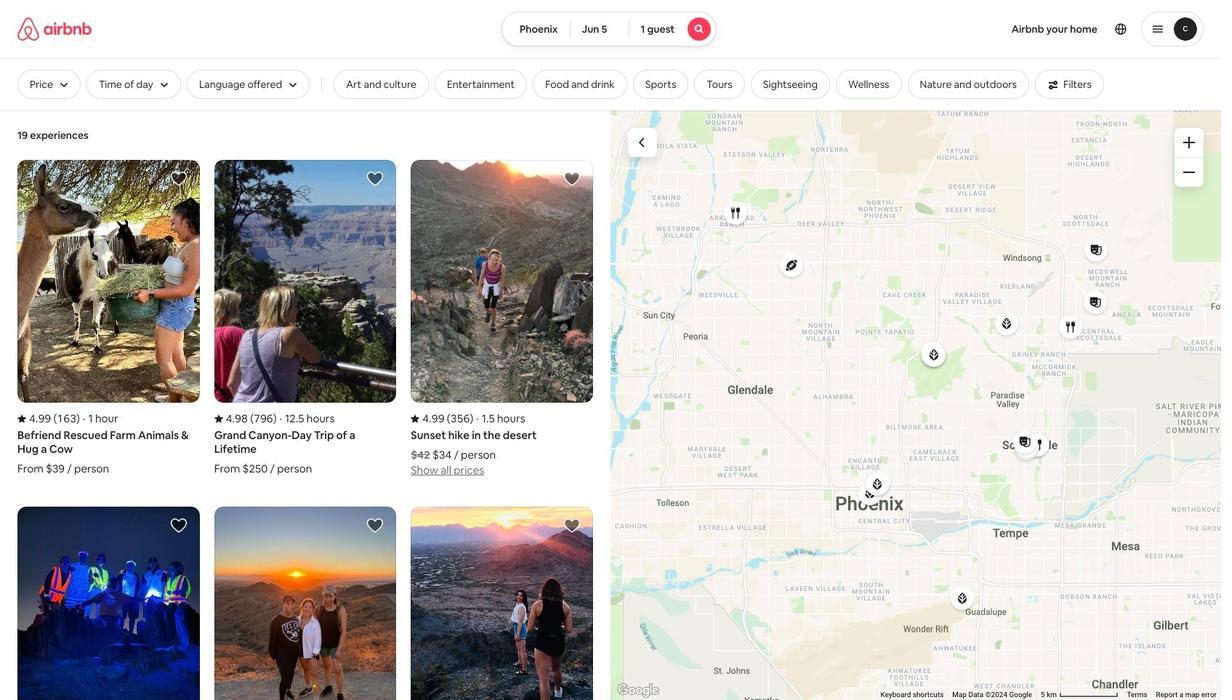 Task type: vqa. For each thing, say whether or not it's contained in the screenshot.
We really enjoyed our stay.  The African motif reminded us so much of my husbands childhood home...so we literally felt right at home.  The separate unit was perfect for us. Our adult niece was traveling with us and this gave her some privacy...away from the main house.  The deck is amazing...expansive views and so peaceful.  We had deer visit us in the morning and loved the sounds of the intermittent waves below.  The house is older and we knew that going in, the kitchen could use a little supplementation and they provided lots of fans throughout the house to keep the airflow.  I would definitely stay here again and recommend it for family or friends visiting Marin county.  There is a great market just down the road from the house...and I stumbled upon the Saturday Farmers Market at Larkspur Landing.  Great stay!'s 'adult'
no



Task type: locate. For each thing, give the bounding box(es) containing it.
Nature and outdoors button
[[908, 70, 1030, 99]]

add to wishlist image inside grand canyon-day trip of a lifetime group
[[367, 170, 384, 188]]

add to wishlist image inside sunset hike in the desert group
[[564, 170, 581, 188]]

google map
showing 19 experiences. region
[[611, 111, 1222, 700]]

add to wishlist image
[[367, 170, 384, 188], [564, 170, 581, 188], [170, 517, 187, 535], [367, 517, 384, 535], [564, 517, 581, 535]]

Entertainment button
[[435, 70, 527, 99]]

zoom in image
[[1184, 137, 1196, 148]]

profile element
[[737, 0, 1204, 58]]

Tours button
[[695, 70, 745, 99]]

None search field
[[502, 12, 717, 47]]

grand canyon-day trip of a lifetime group
[[214, 160, 397, 476]]

Food and drink button
[[533, 70, 627, 99]]



Task type: describe. For each thing, give the bounding box(es) containing it.
Sports button
[[633, 70, 689, 99]]

Sightseeing button
[[751, 70, 830, 99]]

befriend rescued farm animals & hug a cow group
[[17, 160, 200, 476]]

zoom out image
[[1184, 167, 1196, 178]]

sunset hike in the desert group
[[411, 160, 593, 478]]

Art and culture button
[[334, 70, 429, 99]]

Wellness button
[[836, 70, 902, 99]]

add to wishlist image
[[170, 170, 187, 188]]

google image
[[614, 681, 662, 700]]



